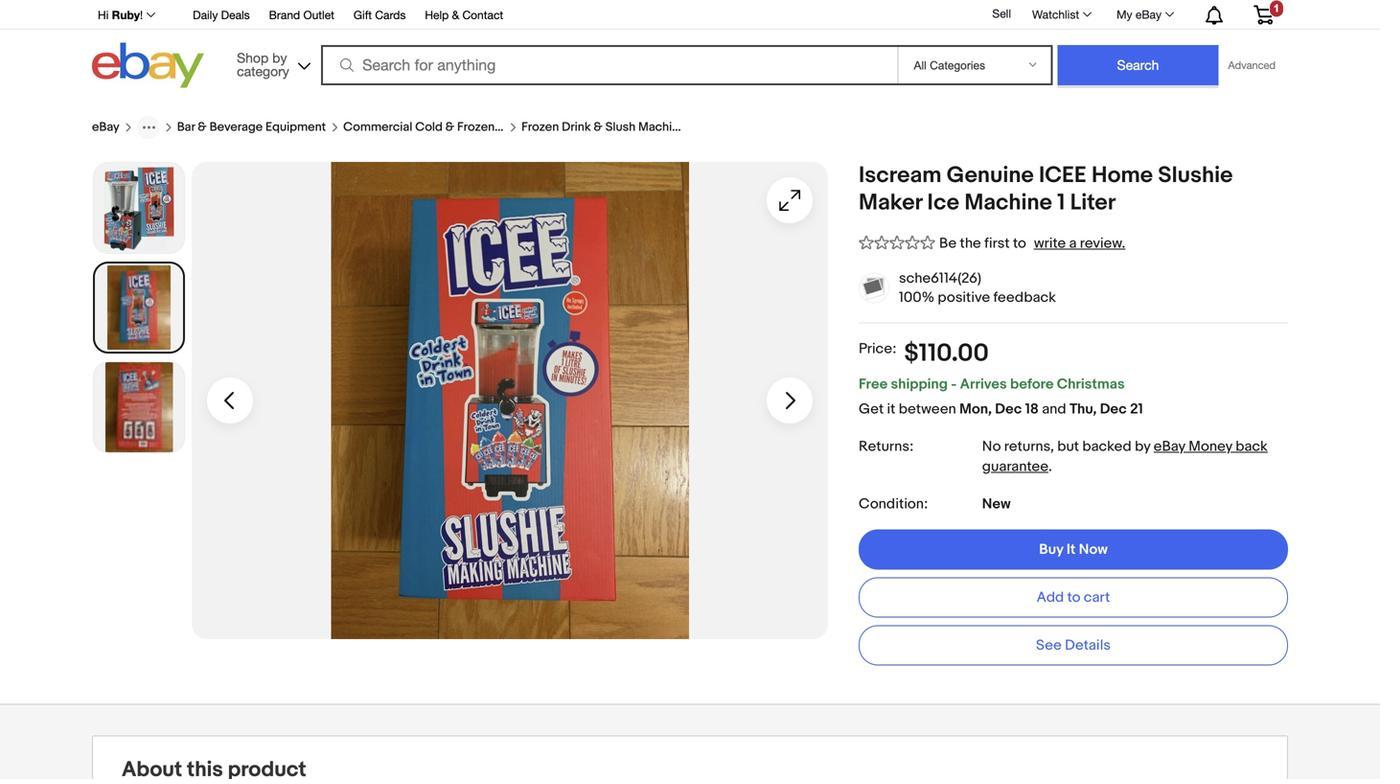 Task type: locate. For each thing, give the bounding box(es) containing it.
feedback
[[994, 289, 1057, 306]]

details
[[1065, 637, 1111, 654]]

& right bar
[[198, 120, 207, 135]]

0 horizontal spatial dec
[[996, 401, 1023, 418]]

0 horizontal spatial to
[[1014, 235, 1027, 252]]

!
[[140, 8, 143, 22]]

0 vertical spatial by
[[272, 50, 287, 66]]

0 vertical spatial 1
[[1274, 2, 1280, 14]]

ebay for ebay
[[92, 120, 120, 135]]

equipment
[[266, 120, 326, 135]]

ebay link
[[92, 120, 120, 135]]

1
[[1274, 2, 1280, 14], [1058, 189, 1066, 217]]

ruby
[[112, 8, 140, 22]]

but
[[1058, 438, 1080, 455]]

commercial cold & frozen beverage dispensers
[[343, 120, 617, 135]]

1 horizontal spatial frozen
[[522, 120, 559, 135]]

outlet
[[303, 8, 335, 22]]

cards
[[375, 8, 406, 22]]

none submit inside shop by category banner
[[1058, 45, 1219, 85]]

& right help at the left of page
[[452, 8, 459, 22]]

to right first
[[1014, 235, 1027, 252]]

sche6114(26) 100% positive feedback
[[899, 270, 1057, 306]]

and
[[1043, 401, 1067, 418]]

1 frozen from the left
[[457, 120, 495, 135]]

be the first to write a review.
[[940, 235, 1126, 252]]

advanced
[[1229, 59, 1276, 71]]

write a review. link
[[1034, 235, 1126, 252]]

be
[[940, 235, 957, 252]]

1 vertical spatial to
[[1068, 589, 1081, 606]]

shop by category button
[[228, 43, 315, 84]]

1 vertical spatial ebay
[[92, 120, 120, 135]]

my ebay link
[[1107, 3, 1183, 26]]

frozen right cold
[[457, 120, 495, 135]]

watchlist
[[1033, 8, 1080, 21]]

machines
[[639, 120, 693, 135]]

.
[[1049, 458, 1053, 476]]

guarantee
[[983, 458, 1049, 476]]

help & contact link
[[425, 5, 504, 26]]

2 frozen from the left
[[522, 120, 559, 135]]

iscream
[[859, 162, 942, 189]]

daily deals
[[193, 8, 250, 22]]

1 horizontal spatial dec
[[1101, 401, 1127, 418]]

mon,
[[960, 401, 992, 418]]

by right shop
[[272, 50, 287, 66]]

machine
[[965, 189, 1053, 217]]

free
[[859, 376, 888, 393]]

shop by category
[[237, 50, 289, 79]]

before
[[1011, 376, 1054, 393]]

beverage left drink
[[498, 120, 551, 135]]

ebay left bar
[[92, 120, 120, 135]]

0 horizontal spatial 1
[[1058, 189, 1066, 217]]

write
[[1034, 235, 1066, 252]]

18
[[1026, 401, 1039, 418]]

dec left 21
[[1101, 401, 1127, 418]]

1 inside account navigation
[[1274, 2, 1280, 14]]

1 vertical spatial 1
[[1058, 189, 1066, 217]]

home
[[1092, 162, 1154, 189]]

first
[[985, 235, 1010, 252]]

1 up advanced at right
[[1274, 2, 1280, 14]]

add
[[1037, 589, 1065, 606]]

get
[[859, 401, 884, 418]]

frozen drink & slush machines
[[522, 120, 693, 135]]

0 vertical spatial to
[[1014, 235, 1027, 252]]

1 horizontal spatial beverage
[[498, 120, 551, 135]]

hi
[[98, 8, 109, 22]]

1 horizontal spatial by
[[1135, 438, 1151, 455]]

to
[[1014, 235, 1027, 252], [1068, 589, 1081, 606]]

buy
[[1040, 541, 1064, 559]]

2 vertical spatial ebay
[[1154, 438, 1186, 455]]

0 horizontal spatial frozen
[[457, 120, 495, 135]]

0 horizontal spatial by
[[272, 50, 287, 66]]

no
[[983, 438, 1002, 455]]

by right backed
[[1135, 438, 1151, 455]]

ebay inside account navigation
[[1136, 8, 1162, 21]]

money
[[1189, 438, 1233, 455]]

gift cards link
[[354, 5, 406, 26]]

ice
[[928, 189, 960, 217]]

daily deals link
[[193, 5, 250, 26]]

ebay for ebay money back guarantee
[[1154, 438, 1186, 455]]

$110.00
[[905, 339, 989, 369]]

commercial cold & frozen beverage dispensers link
[[343, 120, 617, 135]]

genuine
[[947, 162, 1034, 189]]

dec
[[996, 401, 1023, 418], [1101, 401, 1127, 418]]

buy it now link
[[859, 530, 1289, 570]]

-
[[952, 376, 957, 393]]

beverage right bar
[[210, 120, 263, 135]]

0 vertical spatial ebay
[[1136, 8, 1162, 21]]

shop
[[237, 50, 269, 66]]

gift cards
[[354, 8, 406, 22]]

new
[[983, 496, 1011, 513]]

1 left "liter"
[[1058, 189, 1066, 217]]

&
[[452, 8, 459, 22], [198, 120, 207, 135], [446, 120, 455, 135], [594, 120, 603, 135]]

returns:
[[859, 438, 914, 455]]

ebay inside ebay money back guarantee
[[1154, 438, 1186, 455]]

frozen drink & slush machines link
[[522, 120, 693, 135]]

0 horizontal spatial beverage
[[210, 120, 263, 135]]

price:
[[859, 340, 897, 358]]

1 dec from the left
[[996, 401, 1023, 418]]

dec left 18
[[996, 401, 1023, 418]]

frozen
[[457, 120, 495, 135], [522, 120, 559, 135]]

1 vertical spatial by
[[1135, 438, 1151, 455]]

category
[[237, 63, 289, 79]]

ebay right my
[[1136, 8, 1162, 21]]

ebay left money
[[1154, 438, 1186, 455]]

no returns, but backed by
[[983, 438, 1154, 455]]

to left cart
[[1068, 589, 1081, 606]]

sche6114 100% positive feedback image
[[860, 274, 889, 303]]

stock photo image
[[94, 163, 184, 253]]

by
[[272, 50, 287, 66], [1135, 438, 1151, 455]]

bar
[[177, 120, 195, 135]]

frozen left drink
[[522, 120, 559, 135]]

100%
[[899, 289, 935, 306]]

None submit
[[1058, 45, 1219, 85]]

between
[[899, 401, 957, 418]]

account navigation
[[87, 0, 1289, 30]]

maker
[[859, 189, 923, 217]]

1 horizontal spatial 1
[[1274, 2, 1280, 14]]



Task type: vqa. For each thing, say whether or not it's contained in the screenshot.
Gift
yes



Task type: describe. For each thing, give the bounding box(es) containing it.
buy it now
[[1040, 541, 1108, 559]]

a
[[1070, 235, 1077, 252]]

1 link
[[1243, 0, 1286, 28]]

christmas
[[1057, 376, 1125, 393]]

brand
[[269, 8, 300, 22]]

1 horizontal spatial to
[[1068, 589, 1081, 606]]

cold
[[415, 120, 443, 135]]

commercial
[[343, 120, 413, 135]]

add to cart link
[[859, 578, 1289, 618]]

$110.00 main content
[[92, 93, 1289, 704]]

contact
[[463, 8, 504, 22]]

2 dec from the left
[[1101, 401, 1127, 418]]

watchlist link
[[1022, 3, 1101, 26]]

backed
[[1083, 438, 1132, 455]]

gift
[[354, 8, 372, 22]]

condition:
[[859, 496, 928, 513]]

arrives
[[960, 376, 1007, 393]]

& right drink
[[594, 120, 603, 135]]

daily
[[193, 8, 218, 22]]

& right cold
[[446, 120, 455, 135]]

bar & beverage equipment link
[[177, 120, 326, 135]]

1 beverage from the left
[[210, 120, 263, 135]]

see details
[[1037, 637, 1111, 654]]

sell
[[993, 7, 1012, 20]]

add to cart
[[1037, 589, 1111, 606]]

sche6114(26)
[[899, 270, 982, 287]]

bar & beverage equipment
[[177, 120, 326, 135]]

slushie
[[1159, 162, 1234, 189]]

brand new in box! iscream icee slushie making machine for counter-top home use  - picture 1 of 2 image
[[192, 162, 828, 640]]

returns,
[[1005, 438, 1055, 455]]

picture 1 of 2 image
[[95, 264, 183, 352]]

advanced link
[[1219, 46, 1286, 84]]

cart
[[1084, 589, 1111, 606]]

help
[[425, 8, 449, 22]]

now
[[1079, 541, 1108, 559]]

review.
[[1080, 235, 1126, 252]]

1 inside iscream genuine icee home slushie maker ice machine 1 liter
[[1058, 189, 1066, 217]]

drink
[[562, 120, 591, 135]]

by inside '$110.00' 'main content'
[[1135, 438, 1151, 455]]

ebay money back guarantee link
[[983, 438, 1268, 476]]

ebay money back guarantee
[[983, 438, 1268, 476]]

by inside shop by category
[[272, 50, 287, 66]]

price: $110.00 free shipping - arrives before christmas get it between mon, dec 18 and thu, dec 21
[[859, 339, 1144, 418]]

icee
[[1039, 162, 1087, 189]]

help & contact
[[425, 8, 504, 22]]

brand outlet link
[[269, 5, 335, 26]]

the
[[960, 235, 982, 252]]

hi ruby !
[[98, 8, 143, 22]]

iscream genuine icee home slushie maker ice machine 1 liter
[[859, 162, 1234, 217]]

shop by category banner
[[87, 0, 1289, 93]]

see
[[1037, 637, 1062, 654]]

deals
[[221, 8, 250, 22]]

liter
[[1071, 189, 1116, 217]]

Search for anything text field
[[324, 47, 894, 83]]

sell link
[[984, 7, 1020, 20]]

dispensers
[[554, 120, 617, 135]]

21
[[1131, 401, 1144, 418]]

back
[[1236, 438, 1268, 455]]

picture 2 of 2 image
[[94, 362, 184, 453]]

brand outlet
[[269, 8, 335, 22]]

& inside account navigation
[[452, 8, 459, 22]]

it
[[1067, 541, 1076, 559]]

it
[[888, 401, 896, 418]]

shipping
[[891, 376, 948, 393]]

my
[[1117, 8, 1133, 21]]

be the first to write the review. image
[[859, 232, 936, 252]]

my ebay
[[1117, 8, 1162, 21]]

2 beverage from the left
[[498, 120, 551, 135]]



